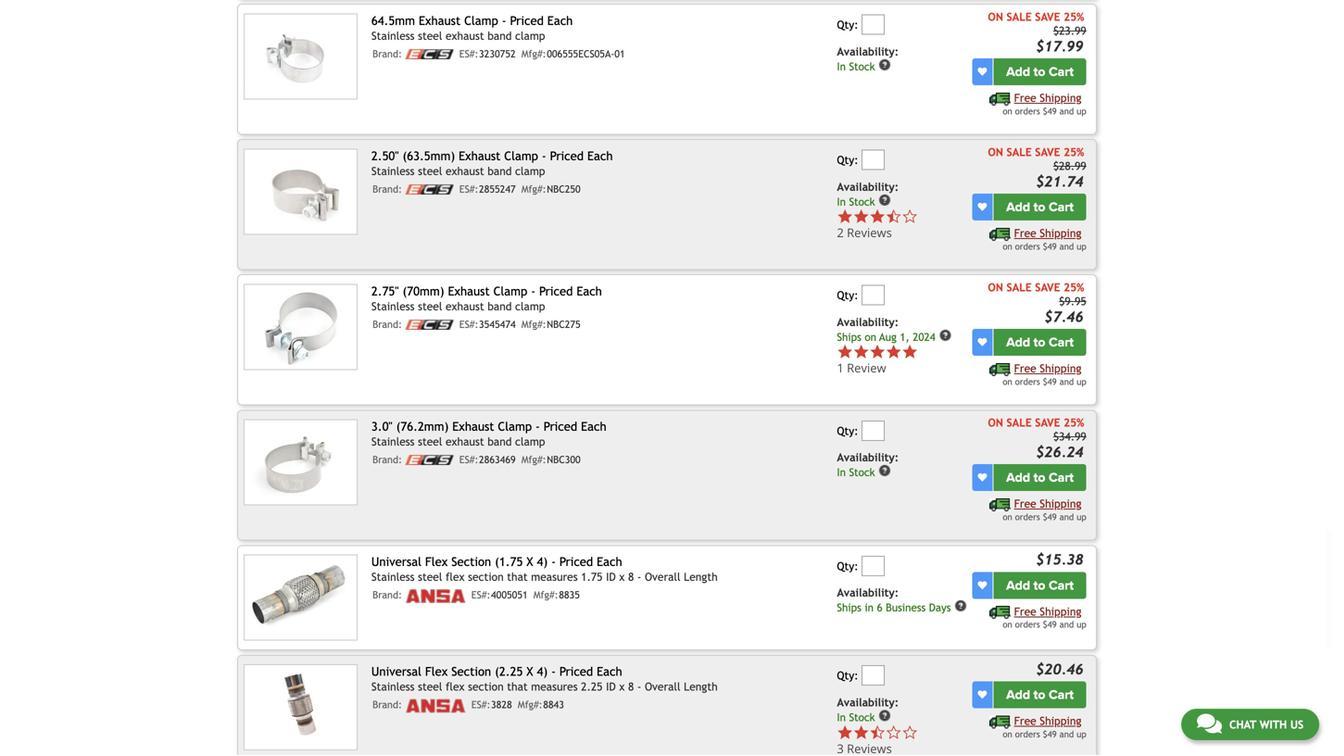 Task type: vqa. For each thing, say whether or not it's contained in the screenshot.
right Your
no



Task type: locate. For each thing, give the bounding box(es) containing it.
sale inside on sale save 25% $23.99 $17.99
[[1007, 10, 1032, 23]]

1 vertical spatial overall
[[645, 680, 681, 693]]

4)
[[537, 555, 548, 569], [537, 665, 548, 679]]

3 availability: from the top
[[837, 316, 899, 329]]

x right 1.75
[[620, 571, 625, 584]]

1 qty: from the top
[[837, 18, 859, 31]]

up for $21.74
[[1077, 241, 1087, 252]]

es#: for $26.24
[[460, 454, 479, 466]]

clamp inside 2.75" (70mm) exhaust clamp - priced each stainless steel exhaust band clamp
[[494, 284, 528, 299]]

up
[[1077, 106, 1087, 116], [1077, 241, 1087, 252], [1077, 377, 1087, 387], [1077, 512, 1087, 522], [1077, 620, 1087, 630], [1077, 730, 1087, 740]]

on sale save 25% $34.99 $26.24
[[989, 416, 1087, 461]]

25% inside on sale save 25% $28.99 $21.74
[[1064, 145, 1085, 158]]

0 vertical spatial 8
[[628, 571, 634, 584]]

4 on from the top
[[989, 416, 1004, 429]]

2 ansa - corporate logo image from the top
[[406, 699, 466, 713]]

orders down $20.46 at the bottom
[[1016, 730, 1041, 740]]

universal
[[372, 555, 422, 569], [372, 665, 422, 679]]

clamp up es#: 3230752 mfg#: 006555ecs05a-01
[[515, 29, 545, 42]]

006555ecs05a-
[[547, 48, 615, 60]]

qty:
[[837, 18, 859, 31], [837, 154, 859, 167], [837, 289, 859, 302], [837, 424, 859, 437], [837, 560, 859, 573], [837, 669, 859, 682]]

brand: down 2.50"
[[373, 183, 402, 195]]

1 ecs - corporate logo image from the top
[[406, 49, 454, 59]]

1 add to wish list image from the top
[[978, 67, 988, 76]]

1 and from the top
[[1060, 106, 1075, 116]]

4 and from the top
[[1060, 512, 1075, 522]]

1 vertical spatial universal
[[372, 665, 422, 679]]

on sale save 25% $9.95 $7.46
[[989, 281, 1087, 325]]

3545474
[[479, 319, 516, 330]]

steel down '(63.5mm)'
[[418, 164, 443, 177]]

2.50"
[[372, 149, 399, 163]]

$49 up $20.46 at the bottom
[[1043, 620, 1057, 630]]

on inside on sale save 25% $28.99 $21.74
[[989, 145, 1004, 158]]

ecs - corporate logo image for $7.46
[[406, 320, 454, 330]]

1 availability: from the top
[[837, 45, 899, 58]]

save inside on sale save 25% $34.99 $26.24
[[1036, 416, 1061, 429]]

es#: 3828 mfg#: 8843
[[472, 699, 564, 711]]

8 inside universal flex section (1.75 x 4) - priced each stainless steel flex section that measures 1.75 id x 8 - overall length
[[628, 571, 634, 584]]

2 steel from the top
[[418, 164, 443, 177]]

free shipping on orders $49 and up down $17.99
[[1003, 91, 1087, 116]]

1 vertical spatial id
[[606, 680, 616, 693]]

to
[[1034, 64, 1046, 80], [1034, 199, 1046, 215], [1034, 335, 1046, 351], [1034, 470, 1046, 486], [1034, 578, 1046, 593], [1034, 687, 1046, 703]]

ansa - corporate logo image for $20.46
[[406, 699, 466, 713]]

overall inside universal flex section (1.75 x 4) - priced each stainless steel flex section that measures 1.75 id x 8 - overall length
[[645, 571, 681, 584]]

flex inside universal flex section (1.75 x 4) - priced each stainless steel flex section that measures 1.75 id x 8 - overall length
[[446, 571, 465, 584]]

8 inside 'universal flex section (2.25 x 4) - priced each stainless steel flex section that measures 2.25 id x 8 - overall length'
[[628, 680, 634, 693]]

25% for $26.24
[[1064, 416, 1085, 429]]

flex for $15.38
[[446, 571, 465, 584]]

clamp for $26.24
[[515, 435, 545, 448]]

1 ships from the top
[[837, 331, 862, 344]]

add to cart down $17.99
[[1007, 64, 1074, 80]]

es#: 4005051 mfg#: 8835
[[472, 590, 580, 601]]

band
[[488, 29, 512, 42], [488, 164, 512, 177], [488, 300, 512, 313], [488, 435, 512, 448]]

band inside 2.50" (63.5mm) exhaust clamp - priced each stainless steel exhaust band clamp
[[488, 164, 512, 177]]

6 orders from the top
[[1016, 730, 1041, 740]]

3 sale from the top
[[1007, 281, 1032, 294]]

1 vertical spatial that
[[507, 680, 528, 693]]

priced inside universal flex section (1.75 x 4) - priced each stainless steel flex section that measures 1.75 id x 8 - overall length
[[560, 555, 593, 569]]

$49 up on sale save 25% $9.95 $7.46
[[1043, 241, 1057, 252]]

sale inside on sale save 25% $9.95 $7.46
[[1007, 281, 1032, 294]]

$28.99
[[1054, 159, 1087, 172]]

on
[[1003, 106, 1013, 116], [1003, 241, 1013, 252], [865, 331, 877, 344], [1003, 377, 1013, 387], [1003, 512, 1013, 522], [1003, 620, 1013, 630], [1003, 730, 1013, 740]]

1 on from the top
[[989, 10, 1004, 23]]

1 25% from the top
[[1064, 10, 1085, 23]]

flex down universal flex section (1.75 x 4) - priced each link
[[446, 571, 465, 584]]

4 ecs - corporate logo image from the top
[[406, 455, 454, 465]]

1 review link
[[837, 344, 969, 377], [837, 360, 918, 377]]

flex inside 'universal flex section (2.25 x 4) - priced each stainless steel flex section that measures 2.25 id x 8 - overall length'
[[446, 680, 465, 693]]

5 availability: from the top
[[837, 586, 899, 599]]

measures inside 'universal flex section (2.25 x 4) - priced each stainless steel flex section that measures 2.25 id x 8 - overall length'
[[531, 680, 578, 693]]

2 save from the top
[[1036, 145, 1061, 158]]

ships
[[837, 331, 862, 344], [837, 602, 862, 614]]

clamp up es#: 3545474 mfg#: nbc275
[[515, 300, 545, 313]]

2 2 reviews link from the top
[[837, 224, 918, 241]]

es#: 3545474 mfg#: nbc275
[[460, 319, 581, 330]]

empty star image
[[886, 725, 902, 741], [902, 725, 918, 741]]

star image
[[854, 344, 870, 360], [870, 344, 886, 360], [886, 344, 902, 360]]

- inside 3.0" (76.2mm) exhaust clamp - priced each stainless steel exhaust band clamp
[[536, 420, 540, 434]]

3 ecs - corporate logo image from the top
[[406, 320, 454, 330]]

1 vertical spatial section
[[468, 680, 504, 693]]

orders
[[1016, 106, 1041, 116], [1016, 241, 1041, 252], [1016, 377, 1041, 387], [1016, 512, 1041, 522], [1016, 620, 1041, 630], [1016, 730, 1041, 740]]

mfg#: left 'nbc300'
[[522, 454, 547, 466]]

free shipping on orders $49 and up
[[1003, 91, 1087, 116], [1003, 227, 1087, 252], [1003, 362, 1087, 387], [1003, 497, 1087, 522], [1003, 605, 1087, 630], [1003, 715, 1087, 740]]

2.75"
[[372, 284, 399, 299]]

mfg#: left 8843
[[518, 699, 543, 711]]

8 for $15.38
[[628, 571, 634, 584]]

2 add from the top
[[1007, 199, 1031, 215]]

free for $26.24
[[1015, 497, 1037, 510]]

0 vertical spatial add to wish list image
[[978, 203, 988, 212]]

es#: down 64.5mm exhaust clamp - priced each stainless steel exhaust band clamp
[[460, 48, 479, 60]]

1 review
[[837, 360, 887, 377]]

in
[[837, 60, 846, 73], [837, 196, 846, 208], [837, 466, 846, 479], [837, 712, 846, 724]]

on for $21.74
[[989, 145, 1004, 158]]

2863469
[[479, 454, 516, 466]]

free shipping on orders $49 and up for $21.74
[[1003, 227, 1087, 252]]

save for $26.24
[[1036, 416, 1061, 429]]

section for $20.46
[[468, 680, 504, 693]]

x right 2.25
[[620, 680, 625, 693]]

0 vertical spatial free shipping image
[[990, 363, 1011, 376]]

x inside universal flex section (1.75 x 4) - priced each stainless steel flex section that measures 1.75 id x 8 - overall length
[[620, 571, 625, 584]]

length inside universal flex section (1.75 x 4) - priced each stainless steel flex section that measures 1.75 id x 8 - overall length
[[684, 571, 718, 584]]

exhaust inside 2.50" (63.5mm) exhaust clamp - priced each stainless steel exhaust band clamp
[[446, 164, 484, 177]]

stainless inside 64.5mm exhaust clamp - priced each stainless steel exhaust band clamp
[[372, 29, 415, 42]]

1 review link down 1,
[[837, 344, 969, 377]]

3 add to cart button from the top
[[994, 329, 1087, 356]]

cart down "$21.74"
[[1049, 199, 1074, 215]]

clamp for $7.46
[[515, 300, 545, 313]]

section for $20.46
[[452, 665, 491, 679]]

availability: in stock
[[837, 45, 899, 73], [837, 180, 899, 208], [837, 451, 899, 479], [837, 696, 899, 724]]

25% up $28.99
[[1064, 145, 1085, 158]]

5 qty: from the top
[[837, 560, 859, 573]]

1.75
[[581, 571, 603, 584]]

each inside 3.0" (76.2mm) exhaust clamp - priced each stainless steel exhaust band clamp
[[581, 420, 607, 434]]

band inside 3.0" (76.2mm) exhaust clamp - priced each stainless steel exhaust band clamp
[[488, 435, 512, 448]]

exhaust inside 2.75" (70mm) exhaust clamp - priced each stainless steel exhaust band clamp
[[448, 284, 490, 299]]

brand: down 64.5mm
[[373, 48, 402, 60]]

3 star image from the left
[[886, 344, 902, 360]]

0 vertical spatial 4)
[[537, 555, 548, 569]]

sale for $17.99
[[1007, 10, 1032, 23]]

2 that from the top
[[507, 680, 528, 693]]

es#3545474 - nbc275 - 2.75" (70mm) exhaust clamp - priced each - stainless steel exhaust band clamp - ecs - audi bmw volkswagen mercedes benz mini porsche image
[[244, 284, 358, 370]]

1 vertical spatial question sign image
[[939, 329, 952, 342]]

clamp up "es#: 2855247 mfg#: nbc250"
[[515, 164, 545, 177]]

1 x from the top
[[527, 555, 533, 569]]

band inside 64.5mm exhaust clamp - priced each stainless steel exhaust band clamp
[[488, 29, 512, 42]]

free down $20.46 at the bottom
[[1015, 715, 1037, 728]]

2 and from the top
[[1060, 241, 1075, 252]]

length
[[684, 571, 718, 584], [684, 680, 718, 693]]

exhaust inside 3.0" (76.2mm) exhaust clamp - priced each stainless steel exhaust band clamp
[[453, 420, 494, 434]]

1 vertical spatial flex
[[425, 665, 448, 679]]

steel inside 2.75" (70mm) exhaust clamp - priced each stainless steel exhaust band clamp
[[418, 300, 443, 313]]

add to wish list image
[[978, 203, 988, 212], [978, 581, 988, 590], [978, 691, 988, 700]]

section for $15.38
[[452, 555, 491, 569]]

exhaust inside 64.5mm exhaust clamp - priced each stainless steel exhaust band clamp
[[446, 29, 484, 42]]

es#:
[[460, 48, 479, 60], [460, 183, 479, 195], [460, 319, 479, 330], [460, 454, 479, 466], [472, 590, 491, 601], [472, 699, 491, 711]]

clamp inside 3.0" (76.2mm) exhaust clamp - priced each stainless steel exhaust band clamp
[[498, 420, 532, 434]]

add to cart for $26.24
[[1007, 470, 1074, 486]]

0 vertical spatial add to wish list image
[[978, 67, 988, 76]]

chat
[[1230, 718, 1257, 731]]

0 vertical spatial flex
[[446, 571, 465, 584]]

1 free shipping on orders $49 and up from the top
[[1003, 91, 1087, 116]]

4 25% from the top
[[1064, 416, 1085, 429]]

0 vertical spatial section
[[452, 555, 491, 569]]

2 orders from the top
[[1016, 241, 1041, 252]]

3 steel from the top
[[418, 300, 443, 313]]

add to wish list image
[[978, 67, 988, 76], [978, 338, 988, 347], [978, 473, 988, 483]]

shipping for $26.24
[[1040, 497, 1082, 510]]

mfg#: for $21.74
[[522, 183, 547, 195]]

0 vertical spatial id
[[606, 571, 616, 584]]

add to cart down $15.38
[[1007, 578, 1074, 593]]

1 vertical spatial ships
[[837, 602, 862, 614]]

ships inside availability: ships in 6 business days
[[837, 602, 862, 614]]

that
[[507, 571, 528, 584], [507, 680, 528, 693]]

free shipping image
[[990, 93, 1011, 106], [990, 228, 1011, 241], [990, 606, 1011, 619], [990, 716, 1011, 729]]

id right 1.75
[[606, 571, 616, 584]]

measures up 8843
[[531, 680, 578, 693]]

question sign image right 2024
[[939, 329, 952, 342]]

orders up on sale save 25% $28.99 $21.74
[[1016, 106, 1041, 116]]

1 universal from the top
[[372, 555, 422, 569]]

sale for $26.24
[[1007, 416, 1032, 429]]

and up $28.99
[[1060, 106, 1075, 116]]

steel down (70mm)
[[418, 300, 443, 313]]

1 vertical spatial x
[[527, 665, 533, 679]]

2
[[837, 224, 844, 241]]

up up $9.95
[[1077, 241, 1087, 252]]

save inside on sale save 25% $23.99 $17.99
[[1036, 10, 1061, 23]]

3 free from the top
[[1015, 362, 1037, 375]]

clamp
[[464, 13, 498, 28], [504, 149, 539, 163], [494, 284, 528, 299], [498, 420, 532, 434]]

flex
[[425, 555, 448, 569], [425, 665, 448, 679]]

section inside universal flex section (1.75 x 4) - priced each stainless steel flex section that measures 1.75 id x 8 - overall length
[[468, 571, 504, 584]]

3 shipping from the top
[[1040, 362, 1082, 375]]

exhaust inside 64.5mm exhaust clamp - priced each stainless steel exhaust band clamp
[[419, 13, 461, 28]]

steel down universal flex section (1.75 x 4) - priced each link
[[418, 571, 443, 584]]

ecs - corporate logo image
[[406, 49, 454, 59], [406, 184, 454, 195], [406, 320, 454, 330], [406, 455, 454, 465]]

3 clamp from the top
[[515, 300, 545, 313]]

es#: left 2855247 on the top left of the page
[[460, 183, 479, 195]]

2024
[[913, 331, 936, 344]]

8
[[628, 571, 634, 584], [628, 680, 634, 693]]

exhaust inside 3.0" (76.2mm) exhaust clamp - priced each stainless steel exhaust band clamp
[[446, 435, 484, 448]]

1 vertical spatial section
[[452, 665, 491, 679]]

availability: ships on aug 1, 2024
[[837, 316, 936, 344]]

1 band from the top
[[488, 29, 512, 42]]

shipping down $26.24
[[1040, 497, 1082, 510]]

3 free shipping image from the top
[[990, 606, 1011, 619]]

section down universal flex section (2.25 x 4) - priced each 'link'
[[468, 680, 504, 693]]

6 $49 from the top
[[1043, 730, 1057, 740]]

and down $20.46 at the bottom
[[1060, 730, 1075, 740]]

clamp inside 2.75" (70mm) exhaust clamp - priced each stainless steel exhaust band clamp
[[515, 300, 545, 313]]

0 vertical spatial measures
[[531, 571, 578, 584]]

$49 up on sale save 25% $34.99 $26.24
[[1043, 377, 1057, 387]]

2 free shipping image from the top
[[990, 499, 1011, 512]]

01
[[615, 48, 625, 60]]

4005051
[[491, 590, 528, 601]]

3 add from the top
[[1007, 335, 1031, 351]]

3 qty: from the top
[[837, 289, 859, 302]]

on inside on sale save 25% $34.99 $26.24
[[989, 416, 1004, 429]]

x inside universal flex section (1.75 x 4) - priced each stainless steel flex section that measures 1.75 id x 8 - overall length
[[527, 555, 533, 569]]

free down $15.38
[[1015, 605, 1037, 618]]

band up 3230752
[[488, 29, 512, 42]]

4) right the (2.25
[[537, 665, 548, 679]]

x inside 'universal flex section (2.25 x 4) - priced each stainless steel flex section that measures 2.25 id x 8 - overall length'
[[527, 665, 533, 679]]

save inside on sale save 25% $28.99 $21.74
[[1036, 145, 1061, 158]]

25% inside on sale save 25% $23.99 $17.99
[[1064, 10, 1085, 23]]

priced up 2.25
[[560, 665, 593, 679]]

steel inside 'universal flex section (2.25 x 4) - priced each stainless steel flex section that measures 2.25 id x 8 - overall length'
[[418, 680, 443, 693]]

and for $26.24
[[1060, 512, 1075, 522]]

2 shipping from the top
[[1040, 227, 1082, 240]]

0 vertical spatial question sign image
[[879, 58, 892, 71]]

4) inside 'universal flex section (2.25 x 4) - priced each stainless steel flex section that measures 2.25 id x 8 - overall length'
[[537, 665, 548, 679]]

2 id from the top
[[606, 680, 616, 693]]

5 stainless from the top
[[372, 571, 415, 584]]

1 add to wish list image from the top
[[978, 203, 988, 212]]

ecs - corporate logo image down (70mm)
[[406, 320, 454, 330]]

add to cart button down "$21.74"
[[994, 194, 1087, 221]]

to down $26.24
[[1034, 470, 1046, 486]]

save
[[1036, 10, 1061, 23], [1036, 145, 1061, 158], [1036, 281, 1061, 294], [1036, 416, 1061, 429]]

free down on sale save 25% $9.95 $7.46
[[1015, 362, 1037, 375]]

sale inside on sale save 25% $28.99 $21.74
[[1007, 145, 1032, 158]]

0 vertical spatial that
[[507, 571, 528, 584]]

exhaust
[[419, 13, 461, 28], [459, 149, 501, 163], [448, 284, 490, 299], [453, 420, 494, 434]]

save inside on sale save 25% $9.95 $7.46
[[1036, 281, 1061, 294]]

orders up on sale save 25% $34.99 $26.24
[[1016, 377, 1041, 387]]

6 free from the top
[[1015, 715, 1037, 728]]

section inside 'universal flex section (2.25 x 4) - priced each stainless steel flex section that measures 2.25 id x 8 - overall length'
[[468, 680, 504, 693]]

1 vertical spatial measures
[[531, 680, 578, 693]]

that inside universal flex section (1.75 x 4) - priced each stainless steel flex section that measures 1.75 id x 8 - overall length
[[507, 571, 528, 584]]

free shipping image for $7.46
[[990, 363, 1011, 376]]

free shipping on orders $49 and up for $17.99
[[1003, 91, 1087, 116]]

0 vertical spatial ansa - corporate logo image
[[406, 590, 466, 604]]

mfg#: left nbc250
[[522, 183, 547, 195]]

0 vertical spatial x
[[527, 555, 533, 569]]

on inside on sale save 25% $23.99 $17.99
[[989, 10, 1004, 23]]

id right 2.25
[[606, 680, 616, 693]]

0 vertical spatial x
[[620, 571, 625, 584]]

brand: down 2.75"
[[373, 319, 402, 330]]

4) inside universal flex section (1.75 x 4) - priced each stainless steel flex section that measures 1.75 id x 8 - overall length
[[537, 555, 548, 569]]

2 reviews link
[[837, 209, 969, 241], [837, 224, 918, 241]]

$49 for $17.99
[[1043, 106, 1057, 116]]

clamp inside 3.0" (76.2mm) exhaust clamp - priced each stainless steel exhaust band clamp
[[515, 435, 545, 448]]

2 reviews
[[837, 224, 892, 241]]

exhaust up 2855247 on the top left of the page
[[459, 149, 501, 163]]

x
[[527, 555, 533, 569], [527, 665, 533, 679]]

2 vertical spatial question sign image
[[879, 710, 892, 723]]

2 vertical spatial add to wish list image
[[978, 691, 988, 700]]

2 add to wish list image from the top
[[978, 338, 988, 347]]

3 and from the top
[[1060, 377, 1075, 387]]

length inside 'universal flex section (2.25 x 4) - priced each stainless steel flex section that measures 2.25 id x 8 - overall length'
[[684, 680, 718, 693]]

and
[[1060, 106, 1075, 116], [1060, 241, 1075, 252], [1060, 377, 1075, 387], [1060, 512, 1075, 522], [1060, 620, 1075, 630], [1060, 730, 1075, 740]]

cart down $17.99
[[1049, 64, 1074, 80]]

cart for $21.74
[[1049, 199, 1074, 215]]

priced
[[510, 13, 544, 28], [550, 149, 584, 163], [539, 284, 573, 299], [544, 420, 578, 434], [560, 555, 593, 569], [560, 665, 593, 679]]

add to cart button for $26.24
[[994, 465, 1087, 491]]

add to cart button down $17.99
[[994, 58, 1087, 85]]

x right (1.75 at the left bottom
[[527, 555, 533, 569]]

3 on from the top
[[989, 281, 1004, 294]]

overall for $20.46
[[645, 680, 681, 693]]

measures inside universal flex section (1.75 x 4) - priced each stainless steel flex section that measures 1.75 id x 8 - overall length
[[531, 571, 578, 584]]

on for $7.46
[[989, 281, 1004, 294]]

es#: for $17.99
[[460, 48, 479, 60]]

overall
[[645, 571, 681, 584], [645, 680, 681, 693]]

2.50" (63.5mm) exhaust clamp - priced each stainless steel exhaust band clamp
[[372, 149, 613, 177]]

nbc300
[[547, 454, 581, 466]]

band for $26.24
[[488, 435, 512, 448]]

1 section from the top
[[468, 571, 504, 584]]

0 vertical spatial universal
[[372, 555, 422, 569]]

up down $20.46 at the bottom
[[1077, 730, 1087, 740]]

2 x from the top
[[527, 665, 533, 679]]

free shipping on orders $49 and up up $20.46 at the bottom
[[1003, 605, 1087, 630]]

1 vertical spatial length
[[684, 680, 718, 693]]

that down the (2.25
[[507, 680, 528, 693]]

1 vertical spatial 8
[[628, 680, 634, 693]]

6
[[877, 602, 883, 614]]

universal for $15.38
[[372, 555, 422, 569]]

cart down $15.38
[[1049, 578, 1074, 593]]

None text field
[[862, 14, 885, 35], [862, 150, 885, 170], [862, 556, 885, 576], [862, 666, 885, 686], [862, 14, 885, 35], [862, 150, 885, 170], [862, 556, 885, 576], [862, 666, 885, 686]]

id inside 'universal flex section (2.25 x 4) - priced each stainless steel flex section that measures 2.25 id x 8 - overall length'
[[606, 680, 616, 693]]

1 vertical spatial x
[[620, 680, 625, 693]]

that for $20.46
[[507, 680, 528, 693]]

1 vertical spatial ansa - corporate logo image
[[406, 699, 466, 713]]

brand: down 3.0"
[[373, 454, 402, 466]]

1 vertical spatial 4)
[[537, 665, 548, 679]]

flex for $20.46
[[446, 680, 465, 693]]

band inside 2.75" (70mm) exhaust clamp - priced each stainless steel exhaust band clamp
[[488, 300, 512, 313]]

ecs - corporate logo image for $26.24
[[406, 455, 454, 465]]

4) right (1.75 at the left bottom
[[537, 555, 548, 569]]

x for $20.46
[[620, 680, 625, 693]]

$49 for $7.46
[[1043, 377, 1057, 387]]

ecs - corporate logo image for $17.99
[[406, 49, 454, 59]]

add to cart down $20.46 at the bottom
[[1007, 687, 1074, 703]]

clamp
[[515, 29, 545, 42], [515, 164, 545, 177], [515, 300, 545, 313], [515, 435, 545, 448]]

availability: ships in 6 business days
[[837, 586, 951, 614]]

mfg#: for $17.99
[[522, 48, 547, 60]]

ecs - corporate logo image for $21.74
[[406, 184, 454, 195]]

add to cart button
[[994, 58, 1087, 85], [994, 194, 1087, 221], [994, 329, 1087, 356], [994, 465, 1087, 491], [994, 572, 1087, 599], [994, 682, 1087, 709]]

25% up $34.99 at the right bottom
[[1064, 416, 1085, 429]]

overall right 2.25
[[645, 680, 681, 693]]

clamp inside 64.5mm exhaust clamp - priced each stainless steel exhaust band clamp
[[464, 13, 498, 28]]

exhaust up 2863469
[[453, 420, 494, 434]]

up up $28.99
[[1077, 106, 1087, 116]]

question sign image up half star icon
[[879, 194, 892, 207]]

exhaust for $7.46
[[448, 284, 490, 299]]

es#: for $21.74
[[460, 183, 479, 195]]

free shipping on orders $49 and up down "$21.74"
[[1003, 227, 1087, 252]]

free down $26.24
[[1015, 497, 1037, 510]]

2 4) from the top
[[537, 665, 548, 679]]

free for $17.99
[[1015, 91, 1037, 104]]

2 section from the top
[[452, 665, 491, 679]]

5 shipping from the top
[[1040, 605, 1082, 618]]

1 x from the top
[[620, 571, 625, 584]]

$9.95
[[1060, 295, 1087, 308]]

shipping for $21.74
[[1040, 227, 1082, 240]]

availability:
[[837, 45, 899, 58], [837, 180, 899, 193], [837, 316, 899, 329], [837, 451, 899, 464], [837, 586, 899, 599], [837, 696, 899, 709]]

question sign image
[[879, 194, 892, 207], [939, 329, 952, 342], [879, 710, 892, 723]]

5 add to cart button from the top
[[994, 572, 1087, 599]]

8 right 2.25
[[628, 680, 634, 693]]

up for $17.99
[[1077, 106, 1087, 116]]

2855247
[[479, 183, 516, 195]]

universal inside 'universal flex section (2.25 x 4) - priced each stainless steel flex section that measures 2.25 id x 8 - overall length'
[[372, 665, 422, 679]]

flex inside universal flex section (1.75 x 4) - priced each stainless steel flex section that measures 1.75 id x 8 - overall length
[[425, 555, 448, 569]]

2.75" (70mm) exhaust clamp - priced each link
[[372, 284, 602, 299]]

4 to from the top
[[1034, 470, 1046, 486]]

priced up nbc250
[[550, 149, 584, 163]]

2 overall from the top
[[645, 680, 681, 693]]

es#: left 4005051 at the left bottom of the page
[[472, 590, 491, 601]]

- right 1.75
[[638, 571, 642, 584]]

5 to from the top
[[1034, 578, 1046, 593]]

2 add to wish list image from the top
[[978, 581, 988, 590]]

shipping down "$21.74"
[[1040, 227, 1082, 240]]

ecs - corporate logo image down (76.2mm)
[[406, 455, 454, 465]]

0 vertical spatial flex
[[425, 555, 448, 569]]

$49
[[1043, 106, 1057, 116], [1043, 241, 1057, 252], [1043, 377, 1057, 387], [1043, 512, 1057, 522], [1043, 620, 1057, 630], [1043, 730, 1057, 740]]

- right 2.25
[[638, 680, 642, 693]]

6 steel from the top
[[418, 680, 443, 693]]

$20.46
[[1036, 661, 1084, 678]]

and for $7.46
[[1060, 377, 1075, 387]]

days
[[929, 602, 951, 614]]

save up $23.99
[[1036, 10, 1061, 23]]

shipping for $7.46
[[1040, 362, 1082, 375]]

1 vertical spatial add to wish list image
[[978, 338, 988, 347]]

save up $9.95
[[1036, 281, 1061, 294]]

save for $21.74
[[1036, 145, 1061, 158]]

steel down the 64.5mm exhaust clamp - priced each link
[[418, 29, 443, 42]]

3 orders from the top
[[1016, 377, 1041, 387]]

to down $17.99
[[1034, 64, 1046, 80]]

up up $20.46 at the bottom
[[1077, 620, 1087, 630]]

3 free shipping on orders $49 and up from the top
[[1003, 362, 1087, 387]]

steel inside universal flex section (1.75 x 4) - priced each stainless steel flex section that measures 1.75 id x 8 - overall length
[[418, 571, 443, 584]]

steel inside 64.5mm exhaust clamp - priced each stainless steel exhaust band clamp
[[418, 29, 443, 42]]

orders up on sale save 25% $9.95 $7.46
[[1016, 241, 1041, 252]]

section inside universal flex section (1.75 x 4) - priced each stainless steel flex section that measures 1.75 id x 8 - overall length
[[452, 555, 491, 569]]

universal inside universal flex section (1.75 x 4) - priced each stainless steel flex section that measures 1.75 id x 8 - overall length
[[372, 555, 422, 569]]

id inside universal flex section (1.75 x 4) - priced each stainless steel flex section that measures 1.75 id x 8 - overall length
[[606, 571, 616, 584]]

3 add to wish list image from the top
[[978, 473, 988, 483]]

1 vertical spatial flex
[[446, 680, 465, 693]]

$17.99
[[1036, 38, 1084, 55]]

1 vertical spatial free shipping image
[[990, 499, 1011, 512]]

25%
[[1064, 10, 1085, 23], [1064, 145, 1085, 158], [1064, 281, 1085, 294], [1064, 416, 1085, 429]]

ships inside 'availability: ships on aug 1, 2024'
[[837, 331, 862, 344]]

1 2 reviews link from the top
[[837, 209, 969, 241]]

shipping for $17.99
[[1040, 91, 1082, 104]]

1 4) from the top
[[537, 555, 548, 569]]

clamp for $7.46
[[494, 284, 528, 299]]

exhaust inside 2.50" (63.5mm) exhaust clamp - priced each stainless steel exhaust band clamp
[[459, 149, 501, 163]]

measures
[[531, 571, 578, 584], [531, 680, 578, 693]]

shipping down $20.46 at the bottom
[[1040, 715, 1082, 728]]

to for $17.99
[[1034, 64, 1046, 80]]

stainless inside 'universal flex section (2.25 x 4) - priced each stainless steel flex section that measures 2.25 id x 8 - overall length'
[[372, 680, 415, 693]]

to down "$21.74"
[[1034, 199, 1046, 215]]

0 vertical spatial section
[[468, 571, 504, 584]]

steel
[[418, 29, 443, 42], [418, 164, 443, 177], [418, 300, 443, 313], [418, 435, 443, 448], [418, 571, 443, 584], [418, 680, 443, 693]]

that inside 'universal flex section (2.25 x 4) - priced each stainless steel flex section that measures 2.25 id x 8 - overall length'
[[507, 680, 528, 693]]

2 vertical spatial add to wish list image
[[978, 473, 988, 483]]

on inside 'availability: ships on aug 1, 2024'
[[865, 331, 877, 344]]

25% inside on sale save 25% $9.95 $7.46
[[1064, 281, 1085, 294]]

free shipping image down on sale save 25% $9.95 $7.46
[[990, 363, 1011, 376]]

priced inside 2.50" (63.5mm) exhaust clamp - priced each stainless steel exhaust band clamp
[[550, 149, 584, 163]]

x
[[620, 571, 625, 584], [620, 680, 625, 693]]

1 add to cart from the top
[[1007, 64, 1074, 80]]

2 length from the top
[[684, 680, 718, 693]]

6 stainless from the top
[[372, 680, 415, 693]]

sale inside on sale save 25% $34.99 $26.24
[[1007, 416, 1032, 429]]

4 clamp from the top
[[515, 435, 545, 448]]

stainless inside 2.75" (70mm) exhaust clamp - priced each stainless steel exhaust band clamp
[[372, 300, 415, 313]]

length for $15.38
[[684, 571, 718, 584]]

1 sale from the top
[[1007, 10, 1032, 23]]

aug
[[880, 331, 897, 344]]

ships left in
[[837, 602, 862, 614]]

cart down $26.24
[[1049, 470, 1074, 486]]

0 vertical spatial overall
[[645, 571, 681, 584]]

mfg#:
[[522, 48, 547, 60], [522, 183, 547, 195], [522, 319, 547, 330], [522, 454, 547, 466], [534, 590, 559, 601], [518, 699, 543, 711]]

1 vertical spatial add to wish list image
[[978, 581, 988, 590]]

1 id from the top
[[606, 571, 616, 584]]

clamp up the es#: 2863469 mfg#: nbc300
[[498, 420, 532, 434]]

priced inside 'universal flex section (2.25 x 4) - priced each stainless steel flex section that measures 2.25 id x 8 - overall length'
[[560, 665, 593, 679]]

stainless
[[372, 29, 415, 42], [372, 164, 415, 177], [372, 300, 415, 313], [372, 435, 415, 448], [372, 571, 415, 584], [372, 680, 415, 693]]

section for $15.38
[[468, 571, 504, 584]]

question sign image for $26.24
[[879, 465, 892, 478]]

1 free from the top
[[1015, 91, 1037, 104]]

4 add to cart button from the top
[[994, 465, 1087, 491]]

add to cart for $17.99
[[1007, 64, 1074, 80]]

ansa - corporate logo image down universal flex section (1.75 x 4) - priced each link
[[406, 590, 466, 604]]

on inside on sale save 25% $9.95 $7.46
[[989, 281, 1004, 294]]

section inside 'universal flex section (2.25 x 4) - priced each stainless steel flex section that measures 2.25 id x 8 - overall length'
[[452, 665, 491, 679]]

1 stainless from the top
[[372, 29, 415, 42]]

(76.2mm)
[[396, 420, 449, 434]]

up for $26.24
[[1077, 512, 1087, 522]]

exhaust down 3.0" (76.2mm) exhaust clamp - priced each link
[[446, 435, 484, 448]]

0 vertical spatial question sign image
[[879, 194, 892, 207]]

3230752
[[479, 48, 516, 60]]

question sign image
[[879, 58, 892, 71], [879, 465, 892, 478], [955, 600, 968, 613]]

clamp inside 2.50" (63.5mm) exhaust clamp - priced each stainless steel exhaust band clamp
[[504, 149, 539, 163]]

band up 3545474
[[488, 300, 512, 313]]

measures for $15.38
[[531, 571, 578, 584]]

mfg#: for $26.24
[[522, 454, 547, 466]]

exhaust inside 2.75" (70mm) exhaust clamp - priced each stainless steel exhaust band clamp
[[446, 300, 484, 313]]

clamp up es#: 3545474 mfg#: nbc275
[[494, 284, 528, 299]]

empty star image
[[902, 209, 918, 225]]

2 $49 from the top
[[1043, 241, 1057, 252]]

1 shipping from the top
[[1040, 91, 1082, 104]]

steel inside 3.0" (76.2mm) exhaust clamp - priced each stainless steel exhaust band clamp
[[418, 435, 443, 448]]

ansa - corporate logo image left 3828
[[406, 699, 466, 713]]

x inside 'universal flex section (2.25 x 4) - priced each stainless steel flex section that measures 2.25 id x 8 - overall length'
[[620, 680, 625, 693]]

25% for $17.99
[[1064, 10, 1085, 23]]

clamp up the es#: 2863469 mfg#: nbc300
[[515, 435, 545, 448]]

free
[[1015, 91, 1037, 104], [1015, 227, 1037, 240], [1015, 362, 1037, 375], [1015, 497, 1037, 510], [1015, 605, 1037, 618], [1015, 715, 1037, 728]]

25% inside on sale save 25% $34.99 $26.24
[[1064, 416, 1085, 429]]

4 cart from the top
[[1049, 470, 1074, 486]]

4 free shipping on orders $49 and up from the top
[[1003, 497, 1087, 522]]

shipping
[[1040, 91, 1082, 104], [1040, 227, 1082, 240], [1040, 362, 1082, 375], [1040, 497, 1082, 510], [1040, 605, 1082, 618], [1040, 715, 1082, 728]]

band for $7.46
[[488, 300, 512, 313]]

flex inside 'universal flex section (2.25 x 4) - priced each stainless steel flex section that measures 2.25 id x 8 - overall length'
[[425, 665, 448, 679]]

ansa - corporate logo image
[[406, 590, 466, 604], [406, 699, 466, 713]]

- up 3230752
[[502, 13, 507, 28]]

$49 up $15.38
[[1043, 512, 1057, 522]]

0 vertical spatial length
[[684, 571, 718, 584]]

star image
[[837, 209, 854, 225], [854, 209, 870, 225], [870, 209, 886, 225], [837, 344, 854, 360], [902, 344, 918, 360], [837, 725, 854, 741], [854, 725, 870, 741]]

each inside universal flex section (1.75 x 4) - priced each stainless steel flex section that measures 1.75 id x 8 - overall length
[[597, 555, 623, 569]]

8 for $20.46
[[628, 680, 634, 693]]

question sign image for 1 review
[[939, 329, 952, 342]]

measures for $20.46
[[531, 680, 578, 693]]

brand: right es#3828 - 8843 - universal flex section (2.25 x 4) - priced each - stainless steel flex section that measures 2.25 id x 8 - overall length - ansa - audi volkswagen image
[[373, 699, 402, 711]]

band for $21.74
[[488, 164, 512, 177]]

1 brand: from the top
[[373, 48, 402, 60]]

priced up nbc275
[[539, 284, 573, 299]]

brand: right es#4005051 - 8835 - universal flex section (1.75 x 4) - priced each - stainless steel flex section that measures 1.75 id x 8 - overall length - ansa - audi volkswagen image
[[373, 590, 402, 601]]

clamp inside 2.50" (63.5mm) exhaust clamp - priced each stainless steel exhaust band clamp
[[515, 164, 545, 177]]

1 $49 from the top
[[1043, 106, 1057, 116]]

half star image
[[886, 209, 902, 225]]

0 vertical spatial ships
[[837, 331, 862, 344]]

mfg#: for $7.46
[[522, 319, 547, 330]]

and up $9.95
[[1060, 241, 1075, 252]]

None text field
[[862, 285, 885, 306], [862, 421, 885, 441], [862, 285, 885, 306], [862, 421, 885, 441]]

ecs - corporate logo image down '(63.5mm)'
[[406, 184, 454, 195]]

2 exhaust from the top
[[446, 164, 484, 177]]

free shipping image
[[990, 363, 1011, 376], [990, 499, 1011, 512]]

1 vertical spatial question sign image
[[879, 465, 892, 478]]

-
[[502, 13, 507, 28], [542, 149, 547, 163], [531, 284, 536, 299], [536, 420, 540, 434], [552, 555, 556, 569], [638, 571, 642, 584], [552, 665, 556, 679], [638, 680, 642, 693]]

on
[[989, 10, 1004, 23], [989, 145, 1004, 158], [989, 281, 1004, 294], [989, 416, 1004, 429]]

up up $15.38
[[1077, 512, 1087, 522]]

overall inside 'universal flex section (2.25 x 4) - priced each stainless steel flex section that measures 2.25 id x 8 - overall length'
[[645, 680, 681, 693]]

25% up $9.95
[[1064, 281, 1085, 294]]

1 that from the top
[[507, 571, 528, 584]]

clamp for $21.74
[[504, 149, 539, 163]]



Task type: describe. For each thing, give the bounding box(es) containing it.
2.25
[[581, 680, 603, 693]]

universal flex section (1.75 x 4) - priced each stainless steel flex section that measures 1.75 id x 8 - overall length
[[372, 555, 718, 584]]

25% for $21.74
[[1064, 145, 1085, 158]]

es#: 2863469 mfg#: nbc300
[[460, 454, 581, 466]]

3.0"
[[372, 420, 393, 434]]

stainless inside universal flex section (1.75 x 4) - priced each stainless steel flex section that measures 1.75 id x 8 - overall length
[[372, 571, 415, 584]]

on for $26.24
[[989, 416, 1004, 429]]

1 stock from the top
[[849, 60, 876, 73]]

universal flex section (2.25 x 4) - priced each stainless steel flex section that measures 2.25 id x 8 - overall length
[[372, 665, 718, 693]]

free shipping on orders $49 and up for $26.24
[[1003, 497, 1087, 522]]

exhaust for $7.46
[[446, 300, 484, 313]]

us
[[1291, 718, 1304, 731]]

es#: 3230752 mfg#: 006555ecs05a-01
[[460, 48, 625, 60]]

on sale save 25% $23.99 $17.99
[[989, 10, 1087, 55]]

chat with us link
[[1182, 709, 1320, 741]]

id for $20.46
[[606, 680, 616, 693]]

availability: in stock for question sign image corresponding to $17.99
[[837, 45, 899, 73]]

availability: in stock for question sign image associated with $26.24
[[837, 451, 899, 479]]

add for $7.46
[[1007, 335, 1031, 351]]

$21.74
[[1036, 173, 1084, 190]]

clamp for $26.24
[[498, 420, 532, 434]]

id for $15.38
[[606, 571, 616, 584]]

each inside 'universal flex section (2.25 x 4) - priced each stainless steel flex section that measures 2.25 id x 8 - overall length'
[[597, 665, 623, 679]]

2 1 review link from the top
[[837, 360, 918, 377]]

$23.99
[[1054, 24, 1087, 37]]

2.50" (63.5mm) exhaust clamp - priced each link
[[372, 149, 613, 163]]

es#: 2855247 mfg#: nbc250
[[460, 183, 581, 195]]

brand: for $17.99
[[373, 48, 402, 60]]

add to wish list image for $15.38
[[978, 581, 988, 590]]

4 free shipping image from the top
[[990, 716, 1011, 729]]

that for $15.38
[[507, 571, 528, 584]]

6 qty: from the top
[[837, 669, 859, 682]]

up for $7.46
[[1077, 377, 1087, 387]]

x for $15.38
[[527, 555, 533, 569]]

4 in from the top
[[837, 712, 846, 724]]

brand: for $21.74
[[373, 183, 402, 195]]

1
[[837, 360, 844, 377]]

64.5mm exhaust clamp - priced each link
[[372, 13, 573, 28]]

add to wish list image for $7.46
[[978, 338, 988, 347]]

1 star image from the left
[[854, 344, 870, 360]]

5 and from the top
[[1060, 620, 1075, 630]]

2 empty star image from the left
[[902, 725, 918, 741]]

priced inside 64.5mm exhaust clamp - priced each stainless steel exhaust band clamp
[[510, 13, 544, 28]]

2 star image from the left
[[870, 344, 886, 360]]

orders for $21.74
[[1016, 241, 1041, 252]]

add to wish list image for $20.46
[[978, 691, 988, 700]]

(63.5mm)
[[403, 149, 455, 163]]

64.5mm exhaust clamp - priced each stainless steel exhaust band clamp
[[372, 13, 573, 42]]

2 stock from the top
[[849, 196, 876, 208]]

2 availability: from the top
[[837, 180, 899, 193]]

stainless inside 3.0" (76.2mm) exhaust clamp - priced each stainless steel exhaust band clamp
[[372, 435, 415, 448]]

question sign image for $17.99
[[879, 58, 892, 71]]

flex for $20.46
[[425, 665, 448, 679]]

and for $17.99
[[1060, 106, 1075, 116]]

add to cart button for $17.99
[[994, 58, 1087, 85]]

sale for $21.74
[[1007, 145, 1032, 158]]

(70mm)
[[403, 284, 444, 299]]

universal flex section (1.75 x 4) - priced each link
[[372, 555, 623, 569]]

and for $21.74
[[1060, 241, 1075, 252]]

free for $7.46
[[1015, 362, 1037, 375]]

3.0" (76.2mm) exhaust clamp - priced each link
[[372, 420, 607, 434]]

5 cart from the top
[[1049, 578, 1074, 593]]

add to cart button for $7.46
[[994, 329, 1087, 356]]

free shipping on orders $49 and up for $7.46
[[1003, 362, 1087, 387]]

sale for $7.46
[[1007, 281, 1032, 294]]

stainless inside 2.50" (63.5mm) exhaust clamp - priced each stainless steel exhaust band clamp
[[372, 164, 415, 177]]

- up 8843
[[552, 665, 556, 679]]

$49 for $26.24
[[1043, 512, 1057, 522]]

universal for $20.46
[[372, 665, 422, 679]]

8835
[[559, 590, 580, 601]]

6 cart from the top
[[1049, 687, 1074, 703]]

1 empty star image from the left
[[886, 725, 902, 741]]

brand: for $7.46
[[373, 319, 402, 330]]

exhaust for $26.24
[[446, 435, 484, 448]]

add for $17.99
[[1007, 64, 1031, 80]]

1 free shipping image from the top
[[990, 93, 1011, 106]]

ships for availability: ships on aug 1, 2024
[[837, 331, 862, 344]]

cart for $7.46
[[1049, 335, 1074, 351]]

25% for $7.46
[[1064, 281, 1085, 294]]

6 add to cart button from the top
[[994, 682, 1087, 709]]

universal flex section (2.25 x 4) - priced each link
[[372, 665, 623, 679]]

qty: for $21.74
[[837, 154, 859, 167]]

4) for $20.46
[[537, 665, 548, 679]]

availability: in stock for the bottommost question sign icon
[[837, 696, 899, 724]]

- inside 64.5mm exhaust clamp - priced each stainless steel exhaust band clamp
[[502, 13, 507, 28]]

to for $26.24
[[1034, 470, 1046, 486]]

4) for $15.38
[[537, 555, 548, 569]]

ansa - corporate logo image for $15.38
[[406, 590, 466, 604]]

(1.75
[[495, 555, 523, 569]]

orders for $26.24
[[1016, 512, 1041, 522]]

es#4005051 - 8835 - universal flex section (1.75 x 4) - priced each - stainless steel flex section that measures 1.75 id x 8 - overall length - ansa - audi volkswagen image
[[244, 555, 358, 641]]

exhaust for $21.74
[[446, 164, 484, 177]]

availability: in stock for question sign icon corresponding to 2 reviews
[[837, 180, 899, 208]]

overall for $15.38
[[645, 571, 681, 584]]

qty: for $17.99
[[837, 18, 859, 31]]

cart for $26.24
[[1049, 470, 1074, 486]]

ships for availability: ships in 6 business days
[[837, 602, 862, 614]]

- up es#: 4005051 mfg#: 8835
[[552, 555, 556, 569]]

1,
[[900, 331, 910, 344]]

6 add to cart from the top
[[1007, 687, 1074, 703]]

to for $7.46
[[1034, 335, 1046, 351]]

availability: inside availability: ships in 6 business days
[[837, 586, 899, 599]]

es#3828 - 8843 - universal flex section (2.25 x 4) - priced each - stainless steel flex section that measures 2.25 id x 8 - overall length - ansa - audi volkswagen image
[[244, 665, 358, 751]]

2 vertical spatial question sign image
[[955, 600, 968, 613]]

each inside 2.50" (63.5mm) exhaust clamp - priced each stainless steel exhaust band clamp
[[588, 149, 613, 163]]

5 up from the top
[[1077, 620, 1087, 630]]

64.5mm
[[372, 13, 415, 28]]

$15.38
[[1036, 552, 1084, 568]]

6 shipping from the top
[[1040, 715, 1082, 728]]

1 in from the top
[[837, 60, 846, 73]]

4 stock from the top
[[849, 712, 876, 724]]

comments image
[[1197, 713, 1223, 735]]

1 1 review link from the top
[[837, 344, 969, 377]]

nbc275
[[547, 319, 581, 330]]

orders for $7.46
[[1016, 377, 1041, 387]]

5 $49 from the top
[[1043, 620, 1057, 630]]

(2.25
[[495, 665, 523, 679]]

cart for $17.99
[[1049, 64, 1074, 80]]

6 and from the top
[[1060, 730, 1075, 740]]

6 brand: from the top
[[373, 699, 402, 711]]

orders for $17.99
[[1016, 106, 1041, 116]]

3 stock from the top
[[849, 466, 876, 479]]

on for $17.99
[[989, 10, 1004, 23]]

2 free shipping image from the top
[[990, 228, 1011, 241]]

free for $21.74
[[1015, 227, 1037, 240]]

to for $21.74
[[1034, 199, 1046, 215]]

$34.99
[[1054, 430, 1087, 443]]

5 free from the top
[[1015, 605, 1037, 618]]

6 to from the top
[[1034, 687, 1046, 703]]

6 up from the top
[[1077, 730, 1087, 740]]

steel inside 2.50" (63.5mm) exhaust clamp - priced each stainless steel exhaust band clamp
[[418, 164, 443, 177]]

3.0" (76.2mm) exhaust clamp - priced each stainless steel exhaust band clamp
[[372, 420, 607, 448]]

es#2855247 - nbc250 - 2.50" (63.5mm) exhaust clamp - priced each  - stainless steel exhaust band clamp - ecs - audi bmw volkswagen mercedes benz mini porsche image
[[244, 149, 358, 235]]

6 add from the top
[[1007, 687, 1031, 703]]

qty: for $26.24
[[837, 424, 859, 437]]

question sign image for 2 reviews
[[879, 194, 892, 207]]

- inside 2.50" (63.5mm) exhaust clamp - priced each stainless steel exhaust band clamp
[[542, 149, 547, 163]]

on sale save 25% $28.99 $21.74
[[989, 145, 1087, 190]]

add for $21.74
[[1007, 199, 1031, 215]]

flex for $15.38
[[425, 555, 448, 569]]

save for $7.46
[[1036, 281, 1061, 294]]

add to wish list image for $17.99
[[978, 67, 988, 76]]

4 availability: from the top
[[837, 451, 899, 464]]

2 in from the top
[[837, 196, 846, 208]]

add to wish list image for $26.24
[[978, 473, 988, 483]]

3 in from the top
[[837, 466, 846, 479]]

5 free shipping on orders $49 and up from the top
[[1003, 605, 1087, 630]]

in
[[865, 602, 874, 614]]

$26.24
[[1036, 444, 1084, 461]]

3828
[[491, 699, 512, 711]]

free shipping image for $26.24
[[990, 499, 1011, 512]]

nbc250
[[547, 183, 581, 195]]

business
[[886, 602, 926, 614]]

each inside 64.5mm exhaust clamp - priced each stainless steel exhaust band clamp
[[548, 13, 573, 28]]

es#: left 3828
[[472, 699, 491, 711]]

mfg#: left 8835
[[534, 590, 559, 601]]

es#2863469 - nbc300 - 3.0" (76.2mm) exhaust clamp - priced each - stainless steel exhaust band clamp - ecs - audi bmw volkswagen mercedes benz mini porsche image
[[244, 420, 358, 506]]

clamp inside 64.5mm exhaust clamp - priced each stainless steel exhaust band clamp
[[515, 29, 545, 42]]

with
[[1260, 718, 1288, 731]]

review
[[847, 360, 887, 377]]

priced inside 3.0" (76.2mm) exhaust clamp - priced each stainless steel exhaust band clamp
[[544, 420, 578, 434]]

5 add from the top
[[1007, 578, 1031, 593]]

reviews
[[847, 224, 892, 241]]

5 orders from the top
[[1016, 620, 1041, 630]]

5 brand: from the top
[[373, 590, 402, 601]]

length for $20.46
[[684, 680, 718, 693]]

exhaust for $26.24
[[453, 420, 494, 434]]

2.75" (70mm) exhaust clamp - priced each stainless steel exhaust band clamp
[[372, 284, 602, 313]]

- inside 2.75" (70mm) exhaust clamp - priced each stainless steel exhaust band clamp
[[531, 284, 536, 299]]

half star image
[[870, 725, 886, 741]]

8843
[[543, 699, 564, 711]]

availability: inside 'availability: ships on aug 1, 2024'
[[837, 316, 899, 329]]

$7.46
[[1045, 309, 1084, 325]]

each inside 2.75" (70mm) exhaust clamp - priced each stainless steel exhaust band clamp
[[577, 284, 602, 299]]

chat with us
[[1230, 718, 1304, 731]]

6 availability: from the top
[[837, 696, 899, 709]]

add to cart for $21.74
[[1007, 199, 1074, 215]]

priced inside 2.75" (70mm) exhaust clamp - priced each stainless steel exhaust band clamp
[[539, 284, 573, 299]]

5 add to cart from the top
[[1007, 578, 1074, 593]]

es#3230752 - 006555ecs05a-01 - 64.5mm exhaust clamp - priced each  - stainless steel exhaust band clamp - ecs - audi bmw volkswagen mercedes benz mini porsche image
[[244, 13, 358, 100]]

6 free shipping on orders $49 and up from the top
[[1003, 715, 1087, 740]]



